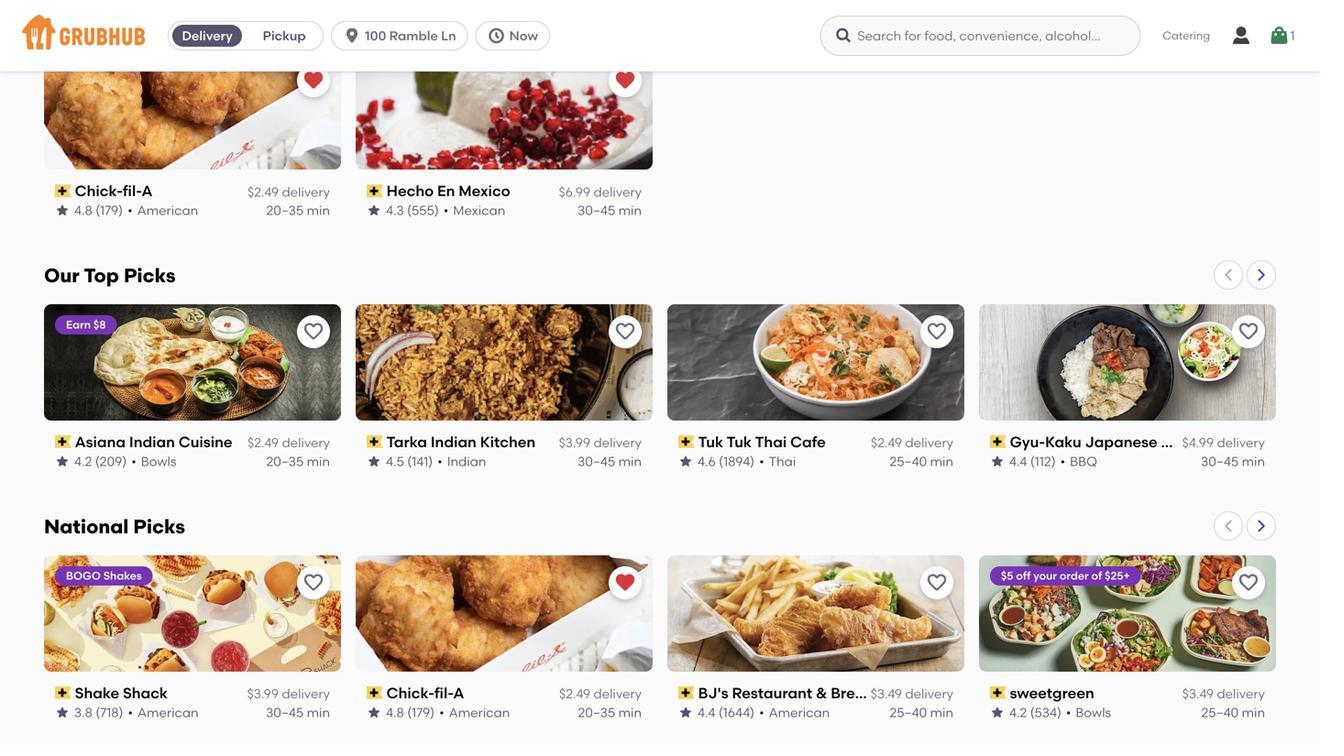 Task type: locate. For each thing, give the bounding box(es) containing it.
• bowls
[[131, 454, 177, 470], [1066, 705, 1112, 721]]

now
[[510, 28, 538, 44]]

1 vertical spatial 4.8 (179)
[[386, 705, 435, 721]]

$3.49 delivery for bj's restaurant & brewhouse
[[871, 686, 954, 702]]

4.2
[[74, 454, 92, 470], [1010, 705, 1027, 721]]

0 vertical spatial (179)
[[96, 203, 123, 218]]

20–35 for hecho en mexico
[[266, 203, 304, 218]]

thai down 'tuk tuk thai cafe'
[[769, 454, 796, 470]]

$2.49 delivery
[[248, 184, 330, 200], [248, 435, 330, 451], [871, 435, 954, 451], [559, 686, 642, 702]]

a for left chick-fil-a logo
[[142, 182, 153, 200]]

1 vertical spatial 20–35 min
[[266, 454, 330, 470]]

star icon image for gyu-kaku japanese bbq logo
[[990, 455, 1005, 469]]

subscription pass image left gyu-
[[990, 436, 1007, 449]]

fil-
[[123, 182, 142, 200], [435, 684, 453, 702]]

0 vertical spatial • bowls
[[131, 454, 177, 470]]

restaurants
[[109, 14, 226, 37]]

4.4
[[1010, 454, 1028, 470], [698, 705, 716, 721]]

1 vertical spatial $3.99
[[247, 686, 279, 702]]

• for left chick-fil-a logo
[[128, 203, 133, 218]]

chick-fil-a logo image
[[44, 53, 341, 170], [356, 556, 653, 672]]

save this restaurant image
[[303, 321, 325, 343], [303, 572, 325, 594], [1238, 572, 1260, 594]]

chick-
[[75, 182, 123, 200], [387, 684, 435, 702]]

tuk up (1894)
[[727, 433, 752, 451]]

0 vertical spatial 20–35
[[266, 203, 304, 218]]

0 vertical spatial bowls
[[141, 454, 177, 470]]

1 vertical spatial 20–35
[[266, 454, 304, 470]]

0 vertical spatial $3.99
[[559, 435, 591, 451]]

svg image inside 1 button
[[1269, 25, 1291, 47]]

chick-fil-a for the bottom chick-fil-a logo
[[387, 684, 464, 702]]

100 ramble ln
[[365, 28, 456, 44]]

1 $3.49 from the left
[[871, 686, 902, 702]]

• for hecho en mexico logo
[[444, 203, 449, 218]]

2 $3.49 delivery from the left
[[1183, 686, 1266, 702]]

subscription pass image left 'asiana'
[[55, 436, 71, 449]]

(141)
[[407, 454, 433, 470]]

0 horizontal spatial chick-fil-a logo image
[[44, 53, 341, 170]]

1 horizontal spatial • bowls
[[1066, 705, 1112, 721]]

2 caret left icon image from the top
[[1222, 519, 1236, 534]]

• bbq
[[1061, 454, 1098, 470]]

min for bj's restaurant & brewhouse logo
[[930, 705, 954, 721]]

subscription pass image for gyu-
[[990, 436, 1007, 449]]

1 horizontal spatial 4.8
[[386, 705, 404, 721]]

picks up shakes
[[133, 515, 185, 539]]

caret left icon image
[[1222, 268, 1236, 282], [1222, 519, 1236, 534]]

star icon image for shake shack logo
[[55, 706, 70, 720]]

saved restaurant image for chick-fil-a
[[614, 70, 636, 92]]

chick-fil-a
[[75, 182, 153, 200], [387, 684, 464, 702]]

• for asiana indian cuisine logo
[[131, 454, 136, 470]]

0 horizontal spatial tuk
[[699, 433, 724, 451]]

0 horizontal spatial a
[[142, 182, 153, 200]]

bbq right japanese
[[1161, 433, 1193, 451]]

4.4 down bj's
[[698, 705, 716, 721]]

sweetgreen
[[1010, 684, 1095, 702]]

american for left chick-fil-a logo
[[137, 203, 198, 218]]

subscription pass image for tuk
[[679, 436, 695, 449]]

delivery for hecho en mexico logo
[[594, 184, 642, 200]]

(555)
[[407, 203, 439, 218]]

1 horizontal spatial $3.49
[[1183, 686, 1214, 702]]

0 vertical spatial fil-
[[123, 182, 142, 200]]

1 horizontal spatial (179)
[[407, 705, 435, 721]]

pickup
[[263, 28, 306, 44]]

delivery for gyu-kaku japanese bbq logo
[[1217, 435, 1266, 451]]

$4.99
[[1183, 435, 1214, 451]]

1 horizontal spatial chick-
[[387, 684, 435, 702]]

4.8
[[74, 203, 92, 218], [386, 705, 404, 721]]

• american for 'star icon' associated with shake shack logo
[[128, 705, 199, 721]]

1 horizontal spatial bbq
[[1161, 433, 1193, 451]]

saved restaurant button for shake shack
[[609, 567, 642, 600]]

our
[[44, 264, 80, 287]]

earn $8
[[66, 318, 106, 331]]

• bowls down the asiana indian cuisine
[[131, 454, 177, 470]]

subscription pass image for shake shack
[[367, 687, 383, 700]]

1 horizontal spatial chick-fil-a logo image
[[356, 556, 653, 672]]

min for "tarka indian kitchen logo"
[[619, 454, 642, 470]]

• american
[[128, 203, 198, 218], [128, 705, 199, 721], [439, 705, 510, 721], [759, 705, 830, 721]]

$2.49
[[248, 184, 279, 200], [248, 435, 279, 451], [871, 435, 902, 451], [559, 686, 591, 702]]

star icon image for asiana indian cuisine logo
[[55, 455, 70, 469]]

• for bj's restaurant & brewhouse logo
[[759, 705, 764, 721]]

subscription pass image for shake
[[55, 687, 71, 700]]

svg image
[[1269, 25, 1291, 47], [343, 27, 361, 45], [487, 27, 506, 45], [835, 27, 853, 45]]

0 vertical spatial chick-fil-a
[[75, 182, 153, 200]]

bowls down the asiana indian cuisine
[[141, 454, 177, 470]]

4.2 down 'asiana'
[[74, 454, 92, 470]]

american
[[137, 203, 198, 218], [138, 705, 199, 721], [449, 705, 510, 721], [769, 705, 830, 721]]

tuk
[[699, 433, 724, 451], [727, 433, 752, 451]]

1 vertical spatial 4.8
[[386, 705, 404, 721]]

• indian
[[438, 454, 486, 470]]

thai up the • thai
[[755, 433, 787, 451]]

subscription pass image left shake
[[55, 687, 71, 700]]

save this restaurant image for national picks
[[303, 572, 325, 594]]

en
[[437, 182, 455, 200]]

bowls for sweetgreen
[[1076, 705, 1112, 721]]

4.4 for bj's restaurant & brewhouse
[[698, 705, 716, 721]]

4.2 left "(534)"
[[1010, 705, 1027, 721]]

0 horizontal spatial 4.8 (179)
[[74, 203, 123, 218]]

saved restaurant image
[[303, 70, 325, 92], [614, 70, 636, 92], [614, 572, 636, 594]]

1 caret left icon image from the top
[[1222, 268, 1236, 282]]

0 horizontal spatial $3.49
[[871, 686, 902, 702]]

indian up "• indian"
[[431, 433, 477, 451]]

your
[[1034, 569, 1057, 583]]

brewhouse
[[831, 684, 911, 702]]

subscription pass image
[[55, 436, 71, 449], [679, 436, 695, 449], [990, 436, 1007, 449], [55, 687, 71, 700], [990, 687, 1007, 700]]

1 horizontal spatial tuk
[[727, 433, 752, 451]]

0 vertical spatial 4.8
[[74, 203, 92, 218]]

star icon image
[[55, 203, 70, 218], [367, 203, 381, 218], [55, 455, 70, 469], [367, 455, 381, 469], [679, 455, 693, 469], [990, 455, 1005, 469], [55, 706, 70, 720], [367, 706, 381, 720], [679, 706, 693, 720], [990, 706, 1005, 720]]

0 horizontal spatial $3.49 delivery
[[871, 686, 954, 702]]

a for the bottom chick-fil-a logo
[[453, 684, 464, 702]]

proceed to checkout
[[1097, 507, 1230, 522]]

• bowls down sweetgreen
[[1066, 705, 1112, 721]]

4.5 (141)
[[386, 454, 433, 470]]

subscription pass image left 'tuk tuk thai cafe'
[[679, 436, 695, 449]]

$6.99 delivery
[[559, 184, 642, 200]]

bj's
[[699, 684, 729, 702]]

0 horizontal spatial $3.99
[[247, 686, 279, 702]]

$3.99 delivery for shake shack
[[247, 686, 330, 702]]

1 vertical spatial a
[[453, 684, 464, 702]]

• thai
[[759, 454, 796, 470]]

1 vertical spatial • bowls
[[1066, 705, 1112, 721]]

0 vertical spatial 20–35 min
[[266, 203, 330, 218]]

save this restaurant button
[[297, 315, 330, 348], [609, 315, 642, 348], [921, 315, 954, 348], [1233, 315, 1266, 348], [297, 567, 330, 600], [921, 567, 954, 600], [1233, 567, 1266, 600]]

$2.49 delivery for tuk tuk thai cafe logo
[[871, 435, 954, 451]]

0 horizontal spatial chick-
[[75, 182, 123, 200]]

0 horizontal spatial 4.2
[[74, 454, 92, 470]]

picks right top
[[124, 264, 176, 287]]

3.8
[[74, 705, 93, 721]]

star icon image for tuk tuk thai cafe logo
[[679, 455, 693, 469]]

thai
[[755, 433, 787, 451], [769, 454, 796, 470]]

1 horizontal spatial a
[[453, 684, 464, 702]]

min for shake shack logo
[[307, 705, 330, 721]]

tuk tuk thai cafe logo image
[[668, 304, 965, 421]]

4.8 (179) for left chick-fil-a logo
[[74, 203, 123, 218]]

delivery for shake shack logo
[[282, 686, 330, 702]]

svg image inside 100 ramble ln button
[[343, 27, 361, 45]]

1 vertical spatial bowls
[[1076, 705, 1112, 721]]

• bowls for asiana indian cuisine
[[131, 454, 177, 470]]

caret right icon image for national picks
[[1255, 519, 1269, 534]]

save this restaurant image
[[614, 321, 636, 343], [926, 321, 948, 343], [1238, 321, 1260, 343], [926, 572, 948, 594]]

restaurant
[[732, 684, 813, 702]]

0 vertical spatial 4.8 (179)
[[74, 203, 123, 218]]

1 horizontal spatial 4.2
[[1010, 705, 1027, 721]]

min for asiana indian cuisine logo
[[307, 454, 330, 470]]

30–45
[[578, 203, 616, 218], [578, 454, 616, 470], [1201, 454, 1239, 470], [266, 705, 304, 721]]

1 vertical spatial 4.4
[[698, 705, 716, 721]]

0 vertical spatial $3.99 delivery
[[559, 435, 642, 451]]

$3.49 delivery for sweetgreen
[[1183, 686, 1266, 702]]

0 horizontal spatial • bowls
[[131, 454, 177, 470]]

indian
[[129, 433, 175, 451], [431, 433, 477, 451], [447, 454, 486, 470]]

•
[[128, 203, 133, 218], [444, 203, 449, 218], [131, 454, 136, 470], [438, 454, 443, 470], [759, 454, 765, 470], [1061, 454, 1066, 470], [128, 705, 133, 721], [439, 705, 444, 721], [759, 705, 764, 721], [1066, 705, 1072, 721]]

delivery for sweetgreen logo
[[1217, 686, 1266, 702]]

0 horizontal spatial 4.8
[[74, 203, 92, 218]]

picks
[[124, 264, 176, 287], [133, 515, 185, 539]]

0 vertical spatial chick-
[[75, 182, 123, 200]]

$3.99 for shake shack
[[247, 686, 279, 702]]

0 horizontal spatial bowls
[[141, 454, 177, 470]]

tarka
[[387, 433, 427, 451]]

4.8 for the bottom chick-fil-a logo
[[386, 705, 404, 721]]

cuisine
[[179, 433, 232, 451]]

delivery
[[282, 184, 330, 200], [594, 184, 642, 200], [282, 435, 330, 451], [594, 435, 642, 451], [906, 435, 954, 451], [1217, 435, 1266, 451], [282, 686, 330, 702], [594, 686, 642, 702], [906, 686, 954, 702], [1217, 686, 1266, 702]]

30–45 for kitchen
[[578, 454, 616, 470]]

kitchen
[[480, 433, 536, 451]]

1 caret right icon image from the top
[[1255, 268, 1269, 282]]

svg image for now
[[487, 27, 506, 45]]

$5 off your order of $25+
[[1001, 569, 1130, 583]]

saved restaurant button
[[297, 64, 330, 97], [609, 64, 642, 97], [609, 567, 642, 600]]

1 horizontal spatial chick-fil-a
[[387, 684, 464, 702]]

chick- for the bottom chick-fil-a logo
[[387, 684, 435, 702]]

0 vertical spatial caret right icon image
[[1255, 268, 1269, 282]]

2 $3.49 from the left
[[1183, 686, 1214, 702]]

bowls down sweetgreen
[[1076, 705, 1112, 721]]

20–35 min
[[266, 203, 330, 218], [266, 454, 330, 470], [578, 705, 642, 721]]

delivery for "tarka indian kitchen logo"
[[594, 435, 642, 451]]

national
[[44, 515, 129, 539]]

tuk up 4.6
[[699, 433, 724, 451]]

american for bj's restaurant & brewhouse logo
[[769, 705, 830, 721]]

0 vertical spatial 4.4
[[1010, 454, 1028, 470]]

1 horizontal spatial $3.99 delivery
[[559, 435, 642, 451]]

caret right icon image for our top picks
[[1255, 268, 1269, 282]]

saved restaurant image for shake shack
[[614, 572, 636, 594]]

2 caret right icon image from the top
[[1255, 519, 1269, 534]]

4.8 (179) for the bottom chick-fil-a logo
[[386, 705, 435, 721]]

min for left chick-fil-a logo
[[307, 203, 330, 218]]

indian right 'asiana'
[[129, 433, 175, 451]]

1 vertical spatial fil-
[[435, 684, 453, 702]]

a
[[142, 182, 153, 200], [453, 684, 464, 702]]

delivery for tuk tuk thai cafe logo
[[906, 435, 954, 451]]

subscription pass image
[[55, 185, 71, 197], [367, 185, 383, 197], [367, 436, 383, 449], [367, 687, 383, 700], [679, 687, 695, 700]]

0 horizontal spatial chick-fil-a
[[75, 182, 153, 200]]

1 horizontal spatial $3.49 delivery
[[1183, 686, 1266, 702]]

proceed
[[1097, 507, 1150, 522]]

1 vertical spatial chick-
[[387, 684, 435, 702]]

1 vertical spatial 4.2
[[1010, 705, 1027, 721]]

0 vertical spatial picks
[[124, 264, 176, 287]]

svg image inside now button
[[487, 27, 506, 45]]

25–40 min
[[890, 454, 954, 470], [890, 705, 954, 721], [1202, 705, 1266, 721]]

30–45 min for kitchen
[[578, 454, 642, 470]]

0 horizontal spatial 4.4
[[698, 705, 716, 721]]

save this restaurant image for tarka indian kitchen
[[614, 321, 636, 343]]

0 horizontal spatial $3.99 delivery
[[247, 686, 330, 702]]

0 vertical spatial chick-fil-a logo image
[[44, 53, 341, 170]]

now button
[[476, 21, 557, 50]]

caret right icon image
[[1255, 268, 1269, 282], [1255, 519, 1269, 534]]

0 horizontal spatial bbq
[[1070, 454, 1098, 470]]

30–45 for japanese
[[1201, 454, 1239, 470]]

0 vertical spatial a
[[142, 182, 153, 200]]

$3.99 delivery
[[559, 435, 642, 451], [247, 686, 330, 702]]

1 horizontal spatial bowls
[[1076, 705, 1112, 721]]

25–40
[[890, 454, 927, 470], [890, 705, 927, 721], [1202, 705, 1239, 721]]

1 vertical spatial chick-fil-a
[[387, 684, 464, 702]]

sweetgreen logo image
[[979, 556, 1277, 672]]

star icon image for hecho en mexico logo
[[367, 203, 381, 218]]

0 horizontal spatial fil-
[[123, 182, 142, 200]]

$3.99 for tarka indian kitchen
[[559, 435, 591, 451]]

1 $3.49 delivery from the left
[[871, 686, 954, 702]]

hecho en mexico logo image
[[356, 53, 653, 170]]

20–35 min for tarka indian kitchen
[[266, 454, 330, 470]]

4.4 down gyu-
[[1010, 454, 1028, 470]]

our top picks
[[44, 264, 176, 287]]

3.8 (718)
[[74, 705, 123, 721]]

(112)
[[1031, 454, 1056, 470]]

1 vertical spatial caret right icon image
[[1255, 519, 1269, 534]]

0 vertical spatial caret left icon image
[[1222, 268, 1236, 282]]

1 horizontal spatial 4.4
[[1010, 454, 1028, 470]]

1 vertical spatial bbq
[[1070, 454, 1098, 470]]

25–40 for our top picks
[[890, 454, 927, 470]]

1 vertical spatial $3.99 delivery
[[247, 686, 330, 702]]

0 vertical spatial 4.2
[[74, 454, 92, 470]]

25–40 min for our top picks
[[890, 454, 954, 470]]

1 horizontal spatial fil-
[[435, 684, 453, 702]]

$8
[[93, 318, 106, 331]]

1 vertical spatial (179)
[[407, 705, 435, 721]]

20–35 for tarka indian kitchen
[[266, 454, 304, 470]]

1 horizontal spatial $3.99
[[559, 435, 591, 451]]

$3.49 for bj's restaurant & brewhouse
[[871, 686, 902, 702]]

delivery for asiana indian cuisine logo
[[282, 435, 330, 451]]

bbq down gyu-kaku japanese bbq
[[1070, 454, 1098, 470]]

1 vertical spatial caret left icon image
[[1222, 519, 1236, 534]]

4.8 (179)
[[74, 203, 123, 218], [386, 705, 435, 721]]

4.5
[[386, 454, 404, 470]]

0 horizontal spatial (179)
[[96, 203, 123, 218]]

main navigation navigation
[[0, 0, 1321, 72]]

1 horizontal spatial 4.8 (179)
[[386, 705, 435, 721]]

0 vertical spatial bbq
[[1161, 433, 1193, 451]]

2 vertical spatial 20–35 min
[[578, 705, 642, 721]]

&
[[816, 684, 828, 702]]

2 vertical spatial 20–35
[[578, 705, 616, 721]]

fil- for the bottom chick-fil-a logo
[[435, 684, 453, 702]]



Task type: vqa. For each thing, say whether or not it's contained in the screenshot.


Task type: describe. For each thing, give the bounding box(es) containing it.
• for gyu-kaku japanese bbq logo
[[1061, 454, 1066, 470]]

save this restaurant image for gyu-kaku japanese bbq
[[1238, 321, 1260, 343]]

$3.49 for sweetgreen
[[1183, 686, 1214, 702]]

4.6 (1894)
[[698, 454, 755, 470]]

indian for cuisine
[[129, 433, 175, 451]]

near
[[231, 14, 279, 37]]

caret left icon image for national picks
[[1222, 519, 1236, 534]]

1 tuk from the left
[[699, 433, 724, 451]]

• american for 'star icon' corresponding to left chick-fil-a logo
[[128, 203, 198, 218]]

checkout
[[1169, 507, 1230, 522]]

saved restaurants near you
[[44, 14, 318, 37]]

$2.49 delivery for left chick-fil-a logo
[[248, 184, 330, 200]]

order
[[1060, 569, 1089, 583]]

star icon image for sweetgreen logo
[[990, 706, 1005, 720]]

bowls for asiana indian cuisine
[[141, 454, 177, 470]]

$2.49 delivery for the bottom chick-fil-a logo
[[559, 686, 642, 702]]

• for sweetgreen logo
[[1066, 705, 1072, 721]]

asiana indian cuisine
[[75, 433, 232, 451]]

gyu-kaku japanese bbq
[[1010, 433, 1193, 451]]

4.8 for left chick-fil-a logo
[[74, 203, 92, 218]]

bogo
[[66, 569, 101, 583]]

mexico
[[459, 182, 511, 200]]

(179) for 'star icon' corresponding to left chick-fil-a logo
[[96, 203, 123, 218]]

(718)
[[96, 705, 123, 721]]

bogo shakes
[[66, 569, 142, 583]]

min for gyu-kaku japanese bbq logo
[[1242, 454, 1266, 470]]

asiana indian cuisine logo image
[[44, 304, 341, 421]]

chick-fil-a for left chick-fil-a logo
[[75, 182, 153, 200]]

min for tuk tuk thai cafe logo
[[930, 454, 954, 470]]

• for "tarka indian kitchen logo"
[[438, 454, 443, 470]]

delivery for bj's restaurant & brewhouse logo
[[906, 686, 954, 702]]

gyu-kaku japanese bbq logo image
[[979, 304, 1277, 421]]

$2.49 for left chick-fil-a logo
[[248, 184, 279, 200]]

asiana
[[75, 433, 126, 451]]

$4.99 delivery
[[1183, 435, 1266, 451]]

• bowls for sweetgreen
[[1066, 705, 1112, 721]]

4.6
[[698, 454, 716, 470]]

4.2 for sweetgreen
[[1010, 705, 1027, 721]]

• american for bj's restaurant & brewhouse logo's 'star icon'
[[759, 705, 830, 721]]

4.2 (534)
[[1010, 705, 1062, 721]]

to
[[1153, 507, 1166, 522]]

4.4 (112)
[[1010, 454, 1056, 470]]

• mexican
[[444, 203, 506, 218]]

$2.49 for the bottom chick-fil-a logo
[[559, 686, 591, 702]]

star icon image for bj's restaurant & brewhouse logo
[[679, 706, 693, 720]]

ramble
[[389, 28, 438, 44]]

japanese
[[1085, 433, 1158, 451]]

(179) for 'star icon' for the bottom chick-fil-a logo
[[407, 705, 435, 721]]

shakes
[[103, 569, 142, 583]]

30–45 min for japanese
[[1201, 454, 1266, 470]]

subscription pass image for asiana
[[55, 436, 71, 449]]

tarka indian kitchen logo image
[[356, 304, 653, 421]]

20–35 min for hecho en mexico
[[266, 203, 330, 218]]

0 vertical spatial thai
[[755, 433, 787, 451]]

• for the bottom chick-fil-a logo
[[439, 705, 444, 721]]

caret left icon image for our top picks
[[1222, 268, 1236, 282]]

cafe
[[791, 433, 826, 451]]

delivery
[[182, 28, 233, 44]]

catering button
[[1150, 15, 1223, 57]]

tarka indian kitchen
[[387, 433, 536, 451]]

catering
[[1163, 29, 1211, 42]]

(1644)
[[719, 705, 755, 721]]

min for hecho en mexico logo
[[619, 203, 642, 218]]

saved
[[44, 14, 104, 37]]

$5
[[1001, 569, 1014, 583]]

indian for kitchen
[[431, 433, 477, 451]]

of
[[1092, 569, 1103, 583]]

save this restaurant image for our top picks
[[303, 321, 325, 343]]

4.3
[[386, 203, 404, 218]]

off
[[1016, 569, 1031, 583]]

indian down 'tarka indian kitchen'
[[447, 454, 486, 470]]

$3.99 delivery for tarka indian kitchen
[[559, 435, 642, 451]]

svg image
[[1231, 25, 1253, 47]]

saved restaurant button for chick-fil-a
[[609, 64, 642, 97]]

kaku
[[1046, 433, 1082, 451]]

pickup button
[[246, 21, 323, 50]]

proceed to checkout button
[[1040, 498, 1286, 531]]

national picks
[[44, 515, 185, 539]]

min for the bottom chick-fil-a logo
[[619, 705, 642, 721]]

$25+
[[1105, 569, 1130, 583]]

$2.49 delivery for asiana indian cuisine logo
[[248, 435, 330, 451]]

fil- for left chick-fil-a logo
[[123, 182, 142, 200]]

star icon image for "tarka indian kitchen logo"
[[367, 455, 381, 469]]

Search for food, convenience, alcohol... search field
[[820, 16, 1141, 56]]

hecho en mexico
[[387, 182, 511, 200]]

4.2 for asiana indian cuisine
[[74, 454, 92, 470]]

you
[[283, 14, 318, 37]]

shake shack logo image
[[44, 556, 341, 672]]

• for shake shack logo
[[128, 705, 133, 721]]

shake shack
[[75, 684, 168, 702]]

hecho
[[387, 182, 434, 200]]

top
[[84, 264, 119, 287]]

bj's restaurant & brewhouse logo image
[[668, 556, 965, 672]]

delivery button
[[169, 21, 246, 50]]

1 button
[[1269, 19, 1295, 52]]

bj's restaurant & brewhouse
[[699, 684, 911, 702]]

(534)
[[1031, 705, 1062, 721]]

2 tuk from the left
[[727, 433, 752, 451]]

mexican
[[453, 203, 506, 218]]

subscription pass image left sweetgreen
[[990, 687, 1007, 700]]

earn
[[66, 318, 91, 331]]

star icon image for left chick-fil-a logo
[[55, 203, 70, 218]]

save this restaurant image for bj's restaurant & brewhouse
[[926, 572, 948, 594]]

tuk tuk thai cafe
[[699, 433, 826, 451]]

4.2 (209)
[[74, 454, 127, 470]]

gyu-
[[1010, 433, 1046, 451]]

subscription pass image for asiana indian cuisine
[[367, 436, 383, 449]]

1 vertical spatial chick-fil-a logo image
[[356, 556, 653, 672]]

ln
[[441, 28, 456, 44]]

(209)
[[95, 454, 127, 470]]

shake
[[75, 684, 119, 702]]

min for sweetgreen logo
[[1242, 705, 1266, 721]]

save this restaurant image for tuk tuk thai cafe
[[926, 321, 948, 343]]

1 vertical spatial thai
[[769, 454, 796, 470]]

30–45 min for mexico
[[578, 203, 642, 218]]

$2.49 for asiana indian cuisine logo
[[248, 435, 279, 451]]

25–40 min for national picks
[[890, 705, 954, 721]]

subscription pass image for chick-fil-a
[[367, 185, 383, 197]]

shack
[[123, 684, 168, 702]]

4.3 (555)
[[386, 203, 439, 218]]

svg image for 1
[[1269, 25, 1291, 47]]

american for shake shack logo
[[138, 705, 199, 721]]

4.4 (1644)
[[698, 705, 755, 721]]

american for the bottom chick-fil-a logo
[[449, 705, 510, 721]]

1
[[1291, 28, 1295, 43]]

30–45 for mexico
[[578, 203, 616, 218]]

100
[[365, 28, 386, 44]]

25–40 for national picks
[[890, 705, 927, 721]]

$6.99
[[559, 184, 591, 200]]

100 ramble ln button
[[331, 21, 476, 50]]

star icon image for the bottom chick-fil-a logo
[[367, 706, 381, 720]]

• for tuk tuk thai cafe logo
[[759, 454, 765, 470]]

(1894)
[[719, 454, 755, 470]]

chick- for left chick-fil-a logo
[[75, 182, 123, 200]]

4.4 for gyu-kaku japanese bbq
[[1010, 454, 1028, 470]]

1 vertical spatial picks
[[133, 515, 185, 539]]



